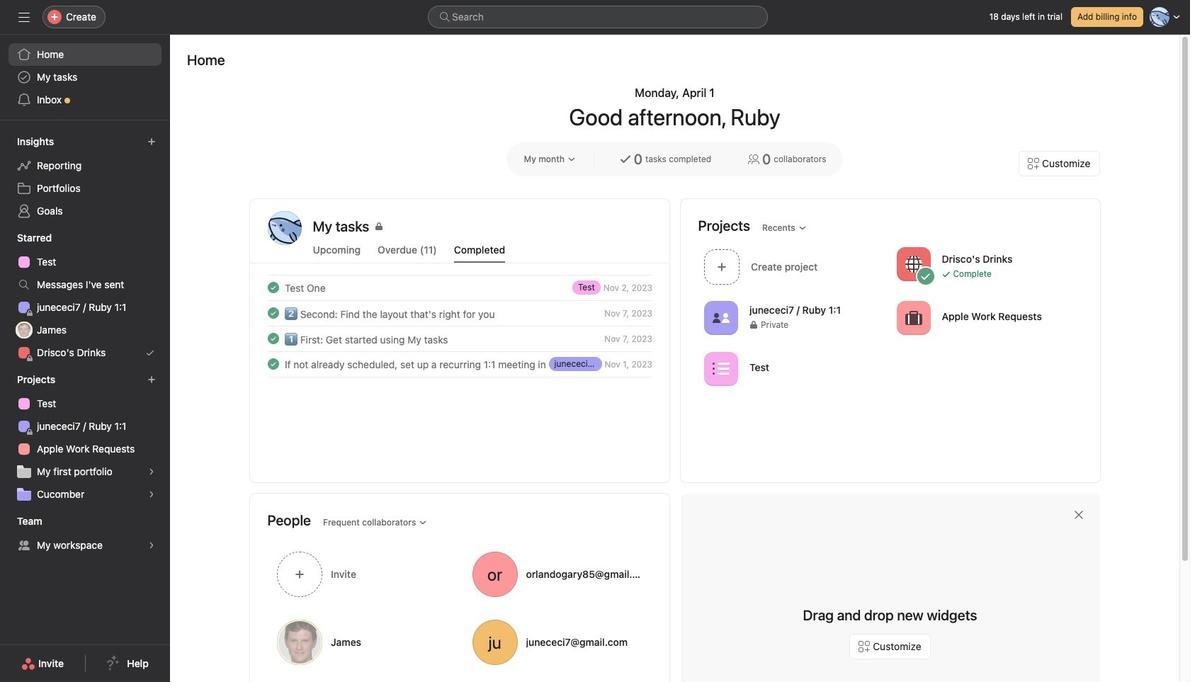Task type: locate. For each thing, give the bounding box(es) containing it.
starred element
[[0, 225, 170, 367]]

teams element
[[0, 509, 170, 560]]

2 list item from the top
[[251, 301, 669, 326]]

completed image
[[265, 279, 282, 296], [265, 305, 282, 322], [265, 330, 282, 347]]

2 vertical spatial completed image
[[265, 330, 282, 347]]

0 vertical spatial completed checkbox
[[265, 279, 282, 296]]

1 completed image from the top
[[265, 279, 282, 296]]

2 completed checkbox from the top
[[265, 356, 282, 373]]

2 completed image from the top
[[265, 305, 282, 322]]

1 vertical spatial completed image
[[265, 305, 282, 322]]

1 list item from the top
[[251, 275, 669, 301]]

3 list item from the top
[[251, 326, 669, 352]]

list item
[[251, 275, 669, 301], [251, 301, 669, 326], [251, 326, 669, 352], [251, 352, 669, 377]]

Completed checkbox
[[265, 279, 282, 296], [265, 305, 282, 322]]

1 vertical spatial completed checkbox
[[265, 305, 282, 322]]

completed checkbox up completed icon
[[265, 305, 282, 322]]

insights element
[[0, 129, 170, 225]]

0 vertical spatial completed image
[[265, 279, 282, 296]]

3 completed image from the top
[[265, 330, 282, 347]]

1 vertical spatial completed checkbox
[[265, 356, 282, 373]]

new insights image
[[147, 137, 156, 146]]

completed checkbox for 3rd list item from the top
[[265, 330, 282, 347]]

1 completed checkbox from the top
[[265, 330, 282, 347]]

globe image
[[905, 256, 922, 273]]

2 completed checkbox from the top
[[265, 305, 282, 322]]

completed checkbox down view profile icon
[[265, 279, 282, 296]]

completed image for first completed checkbox from the top of the page
[[265, 279, 282, 296]]

completed image for 3rd list item from the top's completed option
[[265, 330, 282, 347]]

projects element
[[0, 367, 170, 509]]

see details, my workspace image
[[147, 541, 156, 550]]

0 vertical spatial completed checkbox
[[265, 330, 282, 347]]

global element
[[0, 35, 170, 120]]

people image
[[713, 309, 730, 326]]

Completed checkbox
[[265, 330, 282, 347], [265, 356, 282, 373]]

list box
[[428, 6, 768, 28]]

see details, cucomber image
[[147, 490, 156, 499]]



Task type: describe. For each thing, give the bounding box(es) containing it.
1 completed checkbox from the top
[[265, 279, 282, 296]]

new project or portfolio image
[[147, 376, 156, 384]]

completed image
[[265, 356, 282, 373]]

completed checkbox for first list item from the bottom of the page
[[265, 356, 282, 373]]

dismiss image
[[1073, 510, 1085, 521]]

list image
[[713, 360, 730, 377]]

briefcase image
[[905, 309, 922, 326]]

see details, my first portfolio image
[[147, 468, 156, 476]]

4 list item from the top
[[251, 352, 669, 377]]

completed image for 1st completed checkbox from the bottom
[[265, 305, 282, 322]]

hide sidebar image
[[18, 11, 30, 23]]

view profile image
[[268, 211, 302, 245]]



Task type: vqa. For each thing, say whether or not it's contained in the screenshot.
Add items to starred ICON
no



